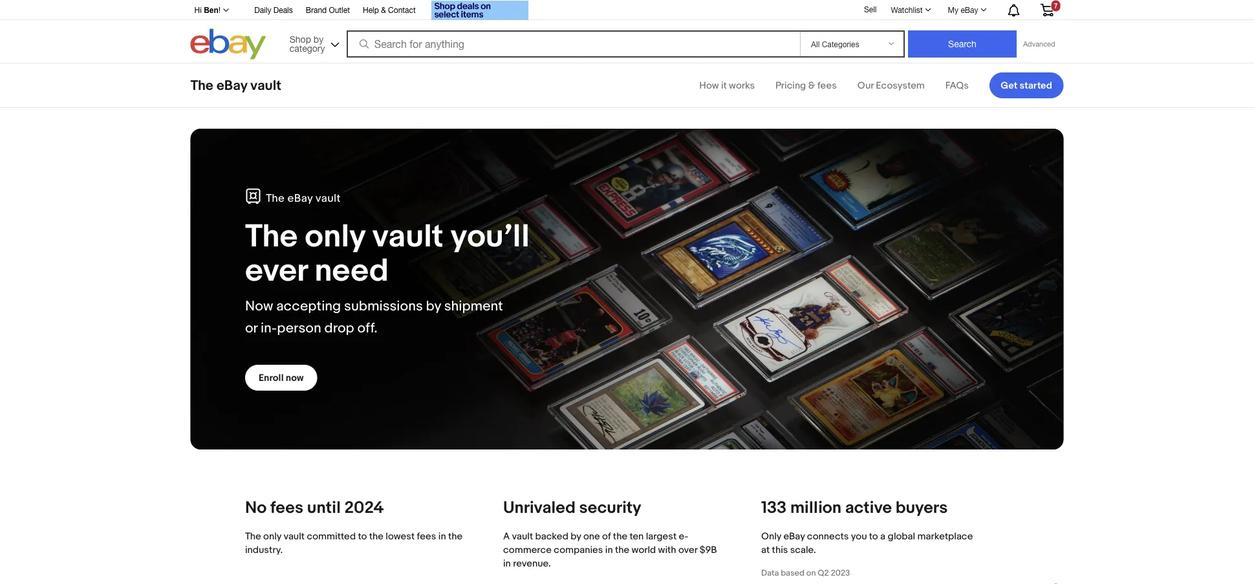 Task type: vqa. For each thing, say whether or not it's contained in the screenshot.
UFC
no



Task type: describe. For each thing, give the bounding box(es) containing it.
security
[[580, 498, 642, 518]]

with
[[659, 545, 677, 556]]

vault inside "the only vault committed to the lowest fees in the industry."
[[284, 531, 305, 543]]

active
[[846, 498, 892, 518]]

revenue.
[[513, 558, 551, 570]]

a
[[503, 531, 510, 543]]

the only vault committed to the lowest fees in the industry.
[[245, 531, 463, 556]]

works
[[729, 80, 755, 91]]

0 vertical spatial fees
[[818, 80, 837, 91]]

how it works
[[700, 80, 755, 91]]

no
[[245, 498, 267, 518]]

7 link
[[1033, 0, 1062, 19]]

daily
[[254, 6, 271, 15]]

brand outlet
[[306, 6, 350, 15]]

shop by category
[[290, 34, 325, 53]]

watchlist link
[[884, 2, 937, 17]]

only ebay connects you to a global marketplace at this scale.
[[762, 531, 974, 556]]

get
[[1001, 80, 1018, 91]]

by for accepting
[[426, 298, 441, 315]]

shop
[[290, 34, 311, 44]]

category
[[290, 43, 325, 53]]

our ecosystem link
[[858, 80, 925, 91]]

shop by category button
[[284, 29, 342, 57]]

how it works link
[[700, 80, 755, 91]]

the only vault you'll ever need
[[245, 218, 530, 290]]

a
[[881, 531, 886, 543]]

ebay inside only ebay connects you to a global marketplace at this scale.
[[784, 531, 805, 543]]

$9b
[[700, 545, 717, 556]]

world
[[632, 545, 656, 556]]

how
[[700, 80, 719, 91]]

1 vertical spatial fees
[[271, 498, 304, 518]]

ebay inside 'account' navigation
[[961, 5, 979, 14]]

only for ever
[[305, 218, 365, 256]]

deals
[[274, 6, 293, 15]]

companies
[[554, 545, 603, 556]]

outlet
[[329, 6, 350, 15]]

none submit inside shop by category banner
[[909, 30, 1017, 58]]

off.
[[358, 320, 378, 337]]

& for help
[[381, 6, 386, 15]]

!
[[219, 6, 221, 15]]

global
[[888, 531, 916, 543]]

q2
[[818, 568, 830, 578]]

only
[[762, 531, 782, 543]]

advanced
[[1024, 40, 1056, 48]]

our
[[858, 80, 874, 91]]

enroll
[[259, 372, 284, 384]]

get started link
[[990, 72, 1064, 98]]

data based on q2 2023
[[762, 568, 851, 578]]

help
[[363, 6, 379, 15]]

buyers
[[896, 498, 948, 518]]

shop by category banner
[[187, 0, 1064, 63]]

watchlist
[[891, 5, 923, 14]]

account navigation
[[187, 0, 1064, 22]]

no fees until 2024
[[245, 498, 384, 518]]

vault inside the only vault you'll ever need
[[372, 218, 444, 256]]

get an extra 15% off image
[[432, 1, 529, 20]]

2024
[[345, 498, 384, 518]]

it
[[722, 80, 727, 91]]

largest
[[646, 531, 677, 543]]

one
[[584, 531, 600, 543]]

faqs link
[[946, 80, 969, 91]]

on
[[807, 568, 816, 578]]

million
[[791, 498, 842, 518]]

7
[[1054, 1, 1058, 10]]

now
[[286, 372, 304, 384]]

accepting
[[276, 298, 341, 315]]

hi ben !
[[194, 6, 221, 15]]

enroll now button
[[245, 365, 317, 391]]

& for pricing
[[809, 80, 816, 91]]

connects
[[808, 531, 849, 543]]

brand
[[306, 6, 327, 15]]

to for until
[[358, 531, 367, 543]]

you'll
[[451, 218, 530, 256]]

our ecosystem
[[858, 80, 925, 91]]

the left world
[[615, 545, 630, 556]]

2 vertical spatial in
[[503, 558, 511, 570]]

contact
[[388, 6, 416, 15]]

marketplace
[[918, 531, 974, 543]]

pricing & fees
[[776, 80, 837, 91]]

faqs
[[946, 80, 969, 91]]

1 vertical spatial the ebay vault
[[266, 191, 341, 205]]



Task type: locate. For each thing, give the bounding box(es) containing it.
133 million active buyers
[[762, 498, 948, 518]]

in down commerce
[[503, 558, 511, 570]]

the right of
[[613, 531, 628, 543]]

or
[[245, 320, 258, 337]]

2 horizontal spatial by
[[571, 531, 581, 543]]

unrivaled
[[503, 498, 576, 518]]

0 vertical spatial by
[[314, 34, 324, 44]]

a vault backed by one of the ten largest e- commerce companies in the world with over $9b in revenue.
[[503, 531, 717, 570]]

2 vertical spatial by
[[571, 531, 581, 543]]

1 horizontal spatial &
[[809, 80, 816, 91]]

data
[[762, 568, 779, 578]]

at
[[762, 545, 770, 556]]

by inside the a vault backed by one of the ten largest e- commerce companies in the world with over $9b in revenue.
[[571, 531, 581, 543]]

daily deals
[[254, 6, 293, 15]]

by left shipment
[[426, 298, 441, 315]]

advanced link
[[1017, 31, 1062, 57]]

0 vertical spatial only
[[305, 218, 365, 256]]

help & contact
[[363, 6, 416, 15]]

2 horizontal spatial fees
[[818, 80, 837, 91]]

0 vertical spatial the ebay vault
[[191, 77, 281, 94]]

get started
[[1001, 80, 1053, 91]]

vault inside the a vault backed by one of the ten largest e- commerce companies in the world with over $9b in revenue.
[[512, 531, 533, 543]]

1 horizontal spatial only
[[305, 218, 365, 256]]

only inside the only vault you'll ever need
[[305, 218, 365, 256]]

based
[[781, 568, 805, 578]]

now accepting submissions by shipment or in-person drop off.
[[245, 298, 503, 337]]

my
[[948, 5, 959, 14]]

& inside 'account' navigation
[[381, 6, 386, 15]]

fees right the "no"
[[271, 498, 304, 518]]

the left the a
[[448, 531, 463, 543]]

by for vault
[[571, 531, 581, 543]]

ever
[[245, 252, 308, 290]]

the left the "lowest"
[[369, 531, 384, 543]]

None submit
[[909, 30, 1017, 58]]

over
[[679, 545, 698, 556]]

ebay
[[961, 5, 979, 14], [217, 77, 247, 94], [288, 191, 313, 205], [784, 531, 805, 543]]

ben
[[204, 6, 219, 15]]

fees inside "the only vault committed to the lowest fees in the industry."
[[417, 531, 436, 543]]

to left a
[[870, 531, 879, 543]]

Search for anything text field
[[349, 32, 798, 56]]

sell link
[[859, 5, 883, 14]]

the inside the only vault you'll ever need
[[245, 218, 298, 256]]

hi
[[194, 6, 202, 15]]

1 horizontal spatial to
[[870, 531, 879, 543]]

pricing & fees link
[[776, 80, 837, 91]]

by up companies on the bottom of the page
[[571, 531, 581, 543]]

1 horizontal spatial in
[[503, 558, 511, 570]]

to inside "the only vault committed to the lowest fees in the industry."
[[358, 531, 367, 543]]

this
[[772, 545, 788, 556]]

0 horizontal spatial only
[[263, 531, 282, 543]]

& right "help"
[[381, 6, 386, 15]]

0 vertical spatial in
[[439, 531, 446, 543]]

need
[[315, 252, 389, 290]]

unrivaled security
[[503, 498, 642, 518]]

the
[[191, 77, 214, 94], [266, 191, 285, 205], [245, 218, 298, 256], [245, 531, 261, 543]]

submissions
[[344, 298, 423, 315]]

fees right the "lowest"
[[417, 531, 436, 543]]

1 vertical spatial in
[[606, 545, 613, 556]]

the inside "the only vault committed to the lowest fees in the industry."
[[245, 531, 261, 543]]

drop
[[325, 320, 354, 337]]

backed
[[535, 531, 569, 543]]

2 vertical spatial fees
[[417, 531, 436, 543]]

1 to from the left
[[358, 531, 367, 543]]

1 horizontal spatial fees
[[417, 531, 436, 543]]

to
[[358, 531, 367, 543], [870, 531, 879, 543]]

& right pricing
[[809, 80, 816, 91]]

2 horizontal spatial in
[[606, 545, 613, 556]]

my ebay
[[948, 5, 979, 14]]

scale.
[[791, 545, 817, 556]]

ten
[[630, 531, 644, 543]]

0 horizontal spatial to
[[358, 531, 367, 543]]

person
[[277, 320, 321, 337]]

started
[[1020, 80, 1053, 91]]

0 horizontal spatial &
[[381, 6, 386, 15]]

2 to from the left
[[870, 531, 879, 543]]

until
[[307, 498, 341, 518]]

in right the "lowest"
[[439, 531, 446, 543]]

sell
[[865, 5, 877, 14]]

by inside shop by category
[[314, 34, 324, 44]]

only for to
[[263, 531, 282, 543]]

to down 2024
[[358, 531, 367, 543]]

in down of
[[606, 545, 613, 556]]

you
[[851, 531, 867, 543]]

only inside "the only vault committed to the lowest fees in the industry."
[[263, 531, 282, 543]]

vault
[[251, 77, 281, 94], [316, 191, 341, 205], [372, 218, 444, 256], [284, 531, 305, 543], [512, 531, 533, 543]]

ecosystem
[[876, 80, 925, 91]]

in-
[[261, 320, 277, 337]]

0 horizontal spatial in
[[439, 531, 446, 543]]

shipment
[[444, 298, 503, 315]]

lowest
[[386, 531, 415, 543]]

industry.
[[245, 545, 283, 556]]

to for active
[[870, 531, 879, 543]]

1 vertical spatial only
[[263, 531, 282, 543]]

the
[[369, 531, 384, 543], [448, 531, 463, 543], [613, 531, 628, 543], [615, 545, 630, 556]]

enroll now
[[259, 372, 304, 384]]

0 horizontal spatial by
[[314, 34, 324, 44]]

0 vertical spatial &
[[381, 6, 386, 15]]

pricing
[[776, 80, 807, 91]]

0 horizontal spatial fees
[[271, 498, 304, 518]]

help & contact link
[[363, 4, 416, 18]]

by inside now accepting submissions by shipment or in-person drop off.
[[426, 298, 441, 315]]

e-
[[679, 531, 689, 543]]

committed
[[307, 531, 356, 543]]

1 vertical spatial by
[[426, 298, 441, 315]]

1 vertical spatial &
[[809, 80, 816, 91]]

daily deals link
[[254, 4, 293, 18]]

now
[[245, 298, 273, 315]]

133
[[762, 498, 787, 518]]

by
[[314, 34, 324, 44], [426, 298, 441, 315], [571, 531, 581, 543]]

to inside only ebay connects you to a global marketplace at this scale.
[[870, 531, 879, 543]]

by right shop
[[314, 34, 324, 44]]

commerce
[[503, 545, 552, 556]]

in inside "the only vault committed to the lowest fees in the industry."
[[439, 531, 446, 543]]

fees right pricing
[[818, 80, 837, 91]]

2023
[[831, 568, 851, 578]]

brand outlet link
[[306, 4, 350, 18]]

1 horizontal spatial by
[[426, 298, 441, 315]]



